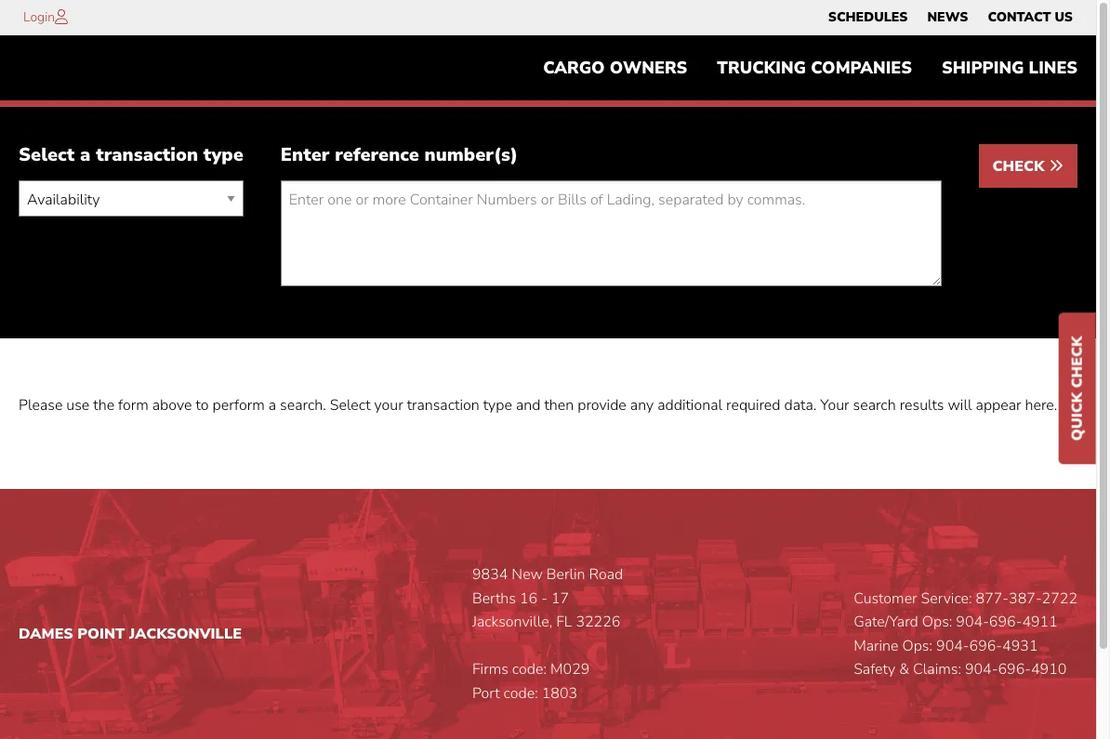 Task type: vqa. For each thing, say whether or not it's contained in the screenshot.
the a inside the Please Use The Form Above To Perform A Search. Select Your Transaction Type And Then Provide Any Additional Required Data. Your Search Results Will Appear Here.
no



Task type: describe. For each thing, give the bounding box(es) containing it.
0 vertical spatial select
[[19, 143, 75, 168]]

4911
[[1022, 612, 1058, 632]]

menu bar containing cargo owners
[[528, 49, 1093, 87]]

16
[[520, 588, 538, 609]]

then
[[544, 396, 574, 416]]

owners
[[610, 57, 688, 79]]

2 vertical spatial 904-
[[965, 660, 998, 680]]

point
[[77, 624, 125, 644]]

1 horizontal spatial type
[[483, 396, 512, 416]]

appear
[[976, 396, 1022, 416]]

enter
[[281, 143, 330, 168]]

road
[[589, 564, 623, 585]]

required
[[726, 396, 781, 416]]

customer service: 877-387-2722 gate/yard ops: 904-696-4911 marine ops: 904-696-4931 safety & claims: 904-696-4910
[[854, 588, 1078, 680]]

login link
[[23, 8, 55, 26]]

cargo
[[543, 57, 605, 79]]

us
[[1055, 8, 1073, 26]]

4910
[[1031, 660, 1067, 680]]

0 horizontal spatial a
[[80, 143, 91, 168]]

m029
[[550, 660, 590, 680]]

17
[[551, 588, 569, 609]]

quick
[[1068, 392, 1088, 441]]

jacksonville,
[[472, 612, 552, 632]]

angle double right image
[[1049, 158, 1064, 173]]

service:
[[921, 588, 972, 609]]

form
[[118, 396, 149, 416]]

-
[[541, 588, 548, 609]]

to
[[196, 396, 209, 416]]

1 horizontal spatial a
[[268, 396, 276, 416]]

1 vertical spatial 696-
[[969, 636, 1003, 656]]

cargo owners link
[[528, 49, 702, 87]]

berlin
[[547, 564, 585, 585]]

dames point jacksonville
[[19, 624, 242, 644]]

contact us link
[[988, 5, 1073, 31]]

reference
[[335, 143, 419, 168]]

0 vertical spatial code:
[[512, 660, 547, 680]]

provide
[[578, 396, 627, 416]]

quick check link
[[1059, 313, 1096, 464]]

dames
[[19, 624, 73, 644]]

menu bar containing schedules
[[819, 5, 1083, 31]]

berths
[[472, 588, 516, 609]]

387-
[[1009, 588, 1042, 609]]

877-
[[976, 588, 1009, 609]]

enter reference number(s)
[[281, 143, 518, 168]]

0 horizontal spatial transaction
[[96, 143, 198, 168]]

cargo owners
[[543, 57, 688, 79]]

Enter reference number(s) text field
[[281, 181, 942, 287]]

new
[[512, 564, 543, 585]]

1 vertical spatial ops:
[[902, 636, 933, 656]]



Task type: locate. For each thing, give the bounding box(es) containing it.
user image
[[55, 9, 68, 24]]

menu bar down schedules 'link' on the top of the page
[[528, 49, 1093, 87]]

a
[[80, 143, 91, 168], [268, 396, 276, 416]]

0 vertical spatial type
[[203, 143, 243, 168]]

shipping
[[942, 57, 1024, 79]]

port
[[472, 683, 500, 704]]

2722
[[1042, 588, 1078, 609]]

696-
[[989, 612, 1022, 632], [969, 636, 1003, 656], [998, 660, 1031, 680]]

safety
[[854, 660, 896, 680]]

schedules
[[828, 8, 908, 26]]

1 horizontal spatial select
[[330, 396, 371, 416]]

the
[[93, 396, 114, 416]]

marine
[[854, 636, 899, 656]]

0 vertical spatial a
[[80, 143, 91, 168]]

your
[[820, 396, 849, 416]]

news
[[927, 8, 968, 26]]

schedules link
[[828, 5, 908, 31]]

ops: up &
[[902, 636, 933, 656]]

transaction
[[96, 143, 198, 168], [407, 396, 480, 416]]

&
[[899, 660, 909, 680]]

32226
[[576, 612, 621, 632]]

1 vertical spatial check
[[1068, 336, 1088, 388]]

menu bar up shipping
[[819, 5, 1083, 31]]

and
[[516, 396, 541, 416]]

contact
[[988, 8, 1051, 26]]

search.
[[280, 396, 326, 416]]

quick check
[[1068, 336, 1088, 441]]

0 vertical spatial 696-
[[989, 612, 1022, 632]]

2 vertical spatial 696-
[[998, 660, 1031, 680]]

will
[[948, 396, 972, 416]]

perform
[[212, 396, 265, 416]]

any
[[630, 396, 654, 416]]

1 vertical spatial select
[[330, 396, 371, 416]]

select a transaction type
[[19, 143, 243, 168]]

904- down the 877-
[[956, 612, 989, 632]]

9834
[[472, 564, 508, 585]]

jacksonville
[[129, 624, 242, 644]]

1 vertical spatial a
[[268, 396, 276, 416]]

type left and at the left bottom
[[483, 396, 512, 416]]

0 vertical spatial menu bar
[[819, 5, 1083, 31]]

1 horizontal spatial transaction
[[407, 396, 480, 416]]

0 horizontal spatial check
[[993, 157, 1049, 177]]

trucking
[[717, 57, 806, 79]]

check inside button
[[993, 157, 1049, 177]]

trucking companies
[[717, 57, 912, 79]]

904- up claims: at the bottom right of the page
[[936, 636, 969, 656]]

1 vertical spatial code:
[[504, 683, 538, 704]]

1 vertical spatial menu bar
[[528, 49, 1093, 87]]

904- right claims: at the bottom right of the page
[[965, 660, 998, 680]]

search
[[853, 396, 896, 416]]

1803
[[542, 683, 578, 704]]

1 horizontal spatial check
[[1068, 336, 1088, 388]]

number(s)
[[425, 143, 518, 168]]

select
[[19, 143, 75, 168], [330, 396, 371, 416]]

lines
[[1029, 57, 1078, 79]]

check button
[[979, 144, 1078, 188]]

code: right port
[[504, 683, 538, 704]]

check
[[993, 157, 1049, 177], [1068, 336, 1088, 388]]

1 vertical spatial 904-
[[936, 636, 969, 656]]

your
[[374, 396, 403, 416]]

0 vertical spatial 904-
[[956, 612, 989, 632]]

firms code:  m029 port code:  1803
[[472, 660, 590, 704]]

1 vertical spatial type
[[483, 396, 512, 416]]

firms
[[472, 660, 508, 680]]

please use the form above to perform a search. select your transaction type and then provide any additional required data. your search results will appear here.
[[19, 396, 1058, 416]]

0 horizontal spatial select
[[19, 143, 75, 168]]

0 vertical spatial ops:
[[922, 612, 953, 632]]

customer
[[854, 588, 917, 609]]

ops: down service:
[[922, 612, 953, 632]]

use
[[66, 396, 90, 416]]

trucking companies link
[[702, 49, 927, 87]]

ops:
[[922, 612, 953, 632], [902, 636, 933, 656]]

4931
[[1003, 636, 1038, 656]]

login
[[23, 8, 55, 26]]

please
[[19, 396, 63, 416]]

here.
[[1025, 396, 1058, 416]]

type
[[203, 143, 243, 168], [483, 396, 512, 416]]

9834 new berlin road berths 16 - 17 jacksonville, fl 32226
[[472, 564, 623, 632]]

904-
[[956, 612, 989, 632], [936, 636, 969, 656], [965, 660, 998, 680]]

0 vertical spatial transaction
[[96, 143, 198, 168]]

data.
[[784, 396, 817, 416]]

footer containing 9834 new berlin road
[[0, 489, 1096, 739]]

code:
[[512, 660, 547, 680], [504, 683, 538, 704]]

0 vertical spatial check
[[993, 157, 1049, 177]]

gate/yard
[[854, 612, 919, 632]]

shipping lines link
[[927, 49, 1093, 87]]

above
[[152, 396, 192, 416]]

news link
[[927, 5, 968, 31]]

companies
[[811, 57, 912, 79]]

results
[[900, 396, 944, 416]]

0 horizontal spatial type
[[203, 143, 243, 168]]

additional
[[658, 396, 723, 416]]

fl
[[556, 612, 572, 632]]

shipping lines
[[942, 57, 1078, 79]]

footer
[[0, 489, 1096, 739]]

contact us
[[988, 8, 1073, 26]]

code: up 1803
[[512, 660, 547, 680]]

1 vertical spatial transaction
[[407, 396, 480, 416]]

claims:
[[913, 660, 961, 680]]

menu bar
[[819, 5, 1083, 31], [528, 49, 1093, 87]]

type left enter at the left top
[[203, 143, 243, 168]]



